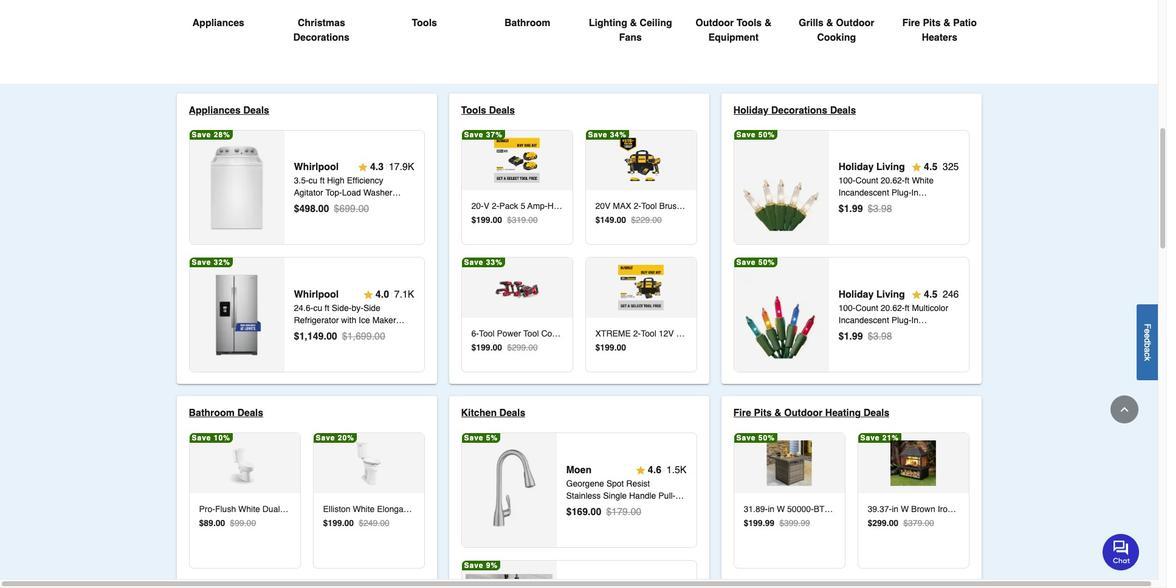 Task type: locate. For each thing, give the bounding box(es) containing it.
string inside 100-count 20.62-ft white incandescent plug-in christmas string lights $ 1 . 99 $3.98
[[880, 200, 902, 210]]

100- for 4.5 246
[[839, 304, 856, 313]]

lights for 4.5 325
[[904, 200, 927, 210]]

1 vertical spatial fire
[[734, 408, 751, 419]]

3.5-
[[294, 176, 309, 186]]

appliances deals link
[[189, 103, 279, 118]]

0 horizontal spatial bathroom
[[189, 408, 235, 419]]

appliances image for 498
[[193, 144, 280, 231]]

holiday for 4.5 246
[[839, 290, 874, 301]]

2 20.62- from the top
[[881, 304, 905, 313]]

holiday living for 4.5 246
[[839, 290, 905, 301]]

& inside outdoor tools & equipment
[[765, 17, 772, 28]]

holiday decorations image for 4.5 246
[[738, 272, 825, 359]]

0 vertical spatial 20.62-
[[881, 176, 905, 186]]

living up 100-count 20.62-ft white incandescent plug-in christmas string lights $ 1 . 99 $3.98
[[877, 162, 905, 173]]

cu up refrigerator
[[313, 304, 322, 313]]

00 for $ 149 . 00 $229.00
[[617, 215, 626, 225]]

1 vertical spatial holiday living
[[839, 290, 905, 301]]

00 for $ 89 . 00 $99.00
[[216, 518, 225, 528]]

fire pits & outdoor heating image for $399.99
[[767, 441, 812, 486]]

christmas inside 100-count 20.62-ft white incandescent plug-in christmas string lights $ 1 . 99 $3.98
[[839, 200, 877, 210]]

ft inside 100-count 20.62-ft multicolor incandescent plug-in christmas string lights $ 1 . 99 $3.98
[[905, 304, 910, 313]]

1 horizontal spatial kitchen
[[589, 504, 618, 513]]

in down white
[[912, 188, 919, 198]]

bathroom link
[[486, 0, 569, 59]]

100- inside 100-count 20.62-ft multicolor incandescent plug-in christmas string lights $ 1 . 99 $3.98
[[839, 304, 856, 313]]

0 vertical spatial string
[[880, 200, 902, 210]]

tools inside tools deals link
[[461, 105, 486, 116]]

0 horizontal spatial tools
[[412, 17, 437, 28]]

incandescent for 4.5 246
[[839, 316, 889, 325]]

bathroom image
[[222, 441, 267, 486], [346, 441, 391, 486]]

1 horizontal spatial stainless
[[566, 491, 601, 501]]

. for $ 149 . 00 $229.00
[[615, 215, 617, 225]]

1 holiday living from the top
[[839, 162, 905, 173]]

1 living from the top
[[877, 162, 905, 173]]

1 vertical spatial save 50%
[[737, 259, 775, 267]]

e up b
[[1143, 334, 1153, 338]]

2 vertical spatial 50%
[[759, 434, 775, 443]]

2 $3.98 from the top
[[868, 332, 892, 342]]

2 vertical spatial christmas
[[839, 328, 877, 338]]

rating filled image up "side"
[[364, 290, 373, 300]]

2 kitchen image from the top
[[466, 575, 553, 589]]

string for 4.5 246
[[880, 328, 902, 338]]

1 incandescent from the top
[[839, 188, 889, 198]]

plug- inside 100-count 20.62-ft white incandescent plug-in christmas string lights $ 1 . 99 $3.98
[[892, 188, 912, 198]]

2 holiday living from the top
[[839, 290, 905, 301]]

count for 4.5 246
[[856, 304, 879, 313]]

0 vertical spatial count
[[856, 176, 879, 186]]

1 vertical spatial christmas
[[839, 200, 877, 210]]

appliances image down '28%'
[[193, 144, 280, 231]]

9%
[[486, 562, 498, 570]]

199 for $ 199 . 00
[[600, 343, 615, 353]]

outdoor up cooking at the top
[[836, 17, 875, 28]]

1 vertical spatial living
[[877, 290, 905, 301]]

1 horizontal spatial fire pits & outdoor heating image
[[891, 441, 936, 486]]

0 horizontal spatial bathroom image
[[222, 441, 267, 486]]

appliances link
[[177, 0, 260, 59]]

tools image
[[495, 138, 540, 183], [619, 138, 664, 183], [495, 265, 540, 311], [619, 265, 664, 311]]

1 inside 100-count 20.62-ft white incandescent plug-in christmas string lights $ 1 . 99 $3.98
[[844, 204, 850, 215]]

0 horizontal spatial fire pits & outdoor heating image
[[767, 441, 812, 486]]

00 for $ 199 . 00
[[617, 343, 626, 353]]

outdoor inside 'grills & outdoor cooking'
[[836, 17, 875, 28]]

ft
[[320, 176, 325, 186], [905, 176, 910, 186], [325, 304, 329, 313], [905, 304, 910, 313]]

lights inside 100-count 20.62-ft white incandescent plug-in christmas string lights $ 1 . 99 $3.98
[[904, 200, 927, 210]]

lights down white
[[904, 200, 927, 210]]

rating filled image up the resist
[[636, 466, 646, 476]]

spot
[[607, 479, 624, 489]]

1 4.5 from the top
[[924, 162, 938, 173]]

4.5
[[924, 162, 938, 173], [924, 290, 938, 301]]

2 plug- from the top
[[892, 316, 912, 325]]

save 50% for 4.5 325
[[737, 131, 775, 140]]

resist
[[627, 479, 650, 489]]

1 kitchen image from the top
[[466, 447, 553, 534]]

& inside fire pits & patio heaters
[[944, 17, 951, 28]]

2 lights from the top
[[904, 328, 927, 338]]

decorations for christmas
[[293, 32, 350, 43]]

4.5 325
[[924, 162, 959, 173]]

lights for 4.5 246
[[904, 328, 927, 338]]

$ 199 . 00 $249.00
[[323, 518, 390, 528]]

fire pits & outdoor heating image for $379.00
[[891, 441, 936, 486]]

count
[[856, 176, 879, 186], [856, 304, 879, 313]]

save 50%
[[737, 131, 775, 140], [737, 259, 775, 267], [737, 434, 775, 443]]

with down side-
[[341, 316, 356, 325]]

lights down multicolor
[[904, 328, 927, 338]]

20%
[[338, 434, 354, 443]]

pits for patio
[[923, 17, 941, 28]]

living up 100-count 20.62-ft multicolor incandescent plug-in christmas string lights $ 1 . 99 $3.98
[[877, 290, 905, 301]]

1 string from the top
[[880, 200, 902, 210]]

e up d
[[1143, 329, 1153, 334]]

34%
[[610, 131, 627, 140]]

plug- inside 100-count 20.62-ft multicolor incandescent plug-in christmas string lights $ 1 . 99 $3.98
[[892, 316, 912, 325]]

rating filled image up white
[[912, 163, 922, 172]]

rating filled image for 4.5 325
[[912, 163, 922, 172]]

kitchen up save 5%
[[461, 408, 497, 419]]

fire pits & outdoor heating deals
[[734, 408, 890, 419]]

deals inside 'link'
[[243, 105, 269, 116]]

$ inside 3.5-cu ft high efficiency agitator top-load washer (white) $ 498 . 00 $699.00
[[294, 204, 299, 215]]

ft left "high"
[[320, 176, 325, 186]]

(fingerprint
[[294, 328, 338, 338]]

0 vertical spatial living
[[877, 162, 905, 173]]

0 vertical spatial holiday living
[[839, 162, 905, 173]]

0 vertical spatial $3.98
[[868, 204, 892, 215]]

ft inside 100-count 20.62-ft white incandescent plug-in christmas string lights $ 1 . 99 $3.98
[[905, 176, 910, 186]]

28%
[[214, 131, 230, 140]]

holiday living up 100-count 20.62-ft multicolor incandescent plug-in christmas string lights $ 1 . 99 $3.98
[[839, 290, 905, 301]]

1 1 from the top
[[844, 204, 850, 215]]

$ for $ 89 . 00 $99.00
[[199, 518, 204, 528]]

0 horizontal spatial outdoor
[[696, 17, 734, 28]]

21%
[[883, 434, 899, 443]]

2 save 50% from the top
[[737, 259, 775, 267]]

0 vertical spatial 100-
[[839, 176, 856, 186]]

rating filled image for 4.3
[[358, 163, 368, 172]]

1 vertical spatial appliances image
[[193, 272, 280, 359]]

multicolor
[[912, 304, 949, 313]]

1 vertical spatial 4.5
[[924, 290, 938, 301]]

$3.98 for 4.5 325
[[868, 204, 892, 215]]

1 vertical spatial lights
[[904, 328, 927, 338]]

199 for $ 199 . 00 $319.00
[[476, 215, 491, 225]]

stainless inside georgene spot resist stainless single handle pull- down kitchen faucet with deck plate
[[566, 491, 601, 501]]

0 vertical spatial decorations
[[293, 32, 350, 43]]

bathroom image down bathroom deals link
[[222, 441, 267, 486]]

kitchen image inside the save 9% link
[[466, 575, 553, 589]]

0 vertical spatial rating filled image
[[358, 163, 368, 172]]

holiday decorations image
[[738, 144, 825, 231], [738, 272, 825, 359]]

0 vertical spatial appliances
[[192, 17, 244, 28]]

cu up agitator
[[309, 176, 318, 186]]

$299.00
[[507, 343, 538, 353]]

00 for $ 199 . 00 $299.00
[[493, 343, 502, 353]]

0 horizontal spatial pits
[[754, 408, 772, 419]]

2 horizontal spatial tools
[[737, 17, 762, 28]]

rating filled image
[[912, 163, 922, 172], [912, 290, 922, 300], [636, 466, 646, 476]]

0 vertical spatial cu
[[309, 176, 318, 186]]

2 4.5 from the top
[[924, 290, 938, 301]]

scroll to top element
[[1111, 396, 1139, 424]]

save
[[192, 131, 211, 140], [464, 131, 484, 140], [588, 131, 608, 140], [737, 131, 756, 140], [192, 259, 211, 267], [464, 259, 484, 267], [737, 259, 756, 267], [192, 434, 211, 443], [316, 434, 335, 443], [464, 434, 484, 443], [737, 434, 756, 443], [861, 434, 880, 443], [464, 562, 484, 570]]

4.5 up white
[[924, 162, 938, 173]]

1 holiday decorations image from the top
[[738, 144, 825, 231]]

2 vertical spatial rating filled image
[[636, 466, 646, 476]]

0 vertical spatial 4.5
[[924, 162, 938, 173]]

1 whirlpool from the top
[[294, 162, 339, 173]]

outdoor left heating on the bottom of page
[[784, 408, 823, 419]]

1 vertical spatial string
[[880, 328, 902, 338]]

0 vertical spatial plug-
[[892, 188, 912, 198]]

2 50% from the top
[[759, 259, 775, 267]]

kitchen image
[[466, 447, 553, 534], [466, 575, 553, 589]]

&
[[630, 17, 637, 28], [765, 17, 772, 28], [827, 17, 834, 28], [944, 17, 951, 28], [775, 408, 782, 419]]

fire inside 39.37-in w brown iron wood-burning fire pit $ 299 . 00 $379.00
[[1012, 504, 1026, 514]]

pits
[[923, 17, 941, 28], [754, 408, 772, 419]]

in inside 100-count 20.62-ft white incandescent plug-in christmas string lights $ 1 . 99 $3.98
[[912, 188, 919, 198]]

. for $ 199 . 99 $399.99
[[763, 518, 765, 528]]

appliances image for 1,149
[[193, 272, 280, 359]]

2 fire pits & outdoor heating image from the left
[[891, 441, 936, 486]]

kitchen deals
[[461, 408, 526, 419]]

1 vertical spatial holiday
[[839, 162, 874, 173]]

1,149
[[299, 332, 324, 342]]

1 vertical spatial whirlpool
[[294, 290, 339, 301]]

ft left multicolor
[[905, 304, 910, 313]]

stainless down maker
[[378, 328, 412, 338]]

f e e d b a c k
[[1143, 324, 1153, 361]]

20.62- left multicolor
[[881, 304, 905, 313]]

0 vertical spatial rating filled image
[[912, 163, 922, 172]]

0 vertical spatial 1
[[844, 204, 850, 215]]

100-
[[839, 176, 856, 186], [839, 304, 856, 313]]

0 horizontal spatial stainless
[[378, 328, 412, 338]]

bathroom for bathroom deals
[[189, 408, 235, 419]]

pits inside fire pits & patio heaters
[[923, 17, 941, 28]]

0 vertical spatial appliances image
[[193, 144, 280, 231]]

99 inside 100-count 20.62-ft multicolor incandescent plug-in christmas string lights $ 1 . 99 $3.98
[[852, 332, 863, 342]]

tools for tools deals
[[461, 105, 486, 116]]

2 string from the top
[[880, 328, 902, 338]]

stainless
[[378, 328, 412, 338], [566, 491, 601, 501]]

load
[[342, 188, 361, 198]]

2 incandescent from the top
[[839, 316, 889, 325]]

christmas decorations
[[293, 17, 350, 43]]

20.62- inside 100-count 20.62-ft white incandescent plug-in christmas string lights $ 1 . 99 $3.98
[[881, 176, 905, 186]]

1 horizontal spatial with
[[648, 504, 663, 513]]

2 100- from the top
[[839, 304, 856, 313]]

rating filled image for 4.5 246
[[912, 290, 922, 300]]

1 vertical spatial count
[[856, 304, 879, 313]]

lights inside 100-count 20.62-ft multicolor incandescent plug-in christmas string lights $ 1 . 99 $3.98
[[904, 328, 927, 338]]

incandescent for 4.5 325
[[839, 188, 889, 198]]

in for 4.5 325
[[912, 188, 919, 198]]

. for $ 169 . 00 $179.00
[[588, 507, 591, 518]]

(white)
[[294, 200, 321, 210]]

1 count from the top
[[856, 176, 879, 186]]

fire
[[903, 17, 920, 28], [734, 408, 751, 419], [1012, 504, 1026, 514]]

2 vertical spatial save 50%
[[737, 434, 775, 443]]

1 vertical spatial holiday decorations image
[[738, 272, 825, 359]]

tools link
[[383, 0, 466, 59]]

1 vertical spatial in
[[912, 316, 919, 325]]

f e e d b a c k button
[[1137, 304, 1158, 380]]

kitchen deals link
[[461, 406, 535, 421]]

whirlpool up 3.5-
[[294, 162, 339, 173]]

0 vertical spatial holiday decorations image
[[738, 144, 825, 231]]

2 living from the top
[[877, 290, 905, 301]]

appliances
[[192, 17, 244, 28], [189, 105, 241, 116]]

appliances inside 'link'
[[189, 105, 241, 116]]

incandescent
[[839, 188, 889, 198], [839, 316, 889, 325]]

0 vertical spatial fire
[[903, 17, 920, 28]]

tools
[[412, 17, 437, 28], [737, 17, 762, 28], [461, 105, 486, 116]]

1 horizontal spatial bathroom image
[[346, 441, 391, 486]]

kitchen down single
[[589, 504, 618, 513]]

iron
[[938, 504, 953, 514]]

in
[[912, 188, 919, 198], [912, 316, 919, 325]]

resistant
[[340, 328, 375, 338]]

0 vertical spatial with
[[341, 316, 356, 325]]

100- inside 100-count 20.62-ft white incandescent plug-in christmas string lights $ 1 . 99 $3.98
[[839, 176, 856, 186]]

00 for $ 199 . 00 $319.00
[[493, 215, 502, 225]]

$99.00
[[230, 518, 256, 528]]

100-count 20.62-ft multicolor incandescent plug-in christmas string lights $ 1 . 99 $3.98
[[839, 304, 949, 342]]

39.37-in w brown iron wood-burning fire pit $ 299 . 00 $379.00
[[868, 504, 1039, 528]]

0 vertical spatial save 50%
[[737, 131, 775, 140]]

appliances image down 32%
[[193, 272, 280, 359]]

save 21%
[[861, 434, 899, 443]]

1 horizontal spatial fire
[[903, 17, 920, 28]]

stainless down georgene
[[566, 491, 601, 501]]

99 inside 100-count 20.62-ft white incandescent plug-in christmas string lights $ 1 . 99 $3.98
[[852, 204, 863, 215]]

outdoor tools & equipment link
[[692, 0, 776, 74]]

holiday living for 4.5 325
[[839, 162, 905, 173]]

$ inside 100-count 20.62-ft multicolor incandescent plug-in christmas string lights $ 1 . 99 $3.98
[[839, 332, 844, 342]]

fire inside fire pits & patio heaters
[[903, 17, 920, 28]]

199 for $ 199 . 99 $399.99
[[749, 518, 763, 528]]

2 vertical spatial fire
[[1012, 504, 1026, 514]]

christmas for 4.5 325
[[839, 200, 877, 210]]

00 inside 3.5-cu ft high efficiency agitator top-load washer (white) $ 498 . 00 $699.00
[[318, 204, 329, 215]]

0 horizontal spatial with
[[341, 316, 356, 325]]

$ inside 100-count 20.62-ft white incandescent plug-in christmas string lights $ 1 . 99 $3.98
[[839, 204, 844, 215]]

christmas for 4.5 246
[[839, 328, 877, 338]]

fire for fire pits & patio heaters
[[903, 17, 920, 28]]

fire pits & outdoor heating image up w
[[891, 441, 936, 486]]

in inside 100-count 20.62-ft multicolor incandescent plug-in christmas string lights $ 1 . 99 $3.98
[[912, 316, 919, 325]]

33%
[[486, 259, 503, 267]]

kitchen image down 9%
[[466, 575, 553, 589]]

$
[[294, 204, 299, 215], [839, 204, 844, 215], [472, 215, 476, 225], [596, 215, 600, 225], [294, 332, 299, 342], [839, 332, 844, 342], [472, 343, 476, 353], [596, 343, 600, 353], [566, 507, 572, 518], [199, 518, 204, 528], [323, 518, 328, 528], [744, 518, 749, 528], [868, 518, 873, 528]]

rating filled image up efficiency
[[358, 163, 368, 172]]

1 vertical spatial kitchen
[[589, 504, 618, 513]]

efficiency
[[347, 176, 383, 186]]

save 32%
[[192, 259, 230, 267]]

1 vertical spatial with
[[648, 504, 663, 513]]

1 plug- from the top
[[892, 188, 912, 198]]

incandescent inside 100-count 20.62-ft white incandescent plug-in christmas string lights $ 1 . 99 $3.98
[[839, 188, 889, 198]]

tools inside "tools" link
[[412, 17, 437, 28]]

199
[[476, 215, 491, 225], [476, 343, 491, 353], [600, 343, 615, 353], [328, 518, 342, 528], [749, 518, 763, 528]]

0 vertical spatial whirlpool
[[294, 162, 339, 173]]

1 vertical spatial kitchen image
[[466, 575, 553, 589]]

1 vertical spatial appliances
[[189, 105, 241, 116]]

4.5 up multicolor
[[924, 290, 938, 301]]

4.5 for 4.5 246
[[924, 290, 938, 301]]

outdoor up the equipment
[[696, 17, 734, 28]]

2 vertical spatial holiday
[[839, 290, 874, 301]]

$319.00
[[507, 215, 538, 225]]

2 holiday decorations image from the top
[[738, 272, 825, 359]]

1 $3.98 from the top
[[868, 204, 892, 215]]

169
[[572, 507, 588, 518]]

1 vertical spatial cu
[[313, 304, 322, 313]]

ft inside 3.5-cu ft high efficiency agitator top-load washer (white) $ 498 . 00 $699.00
[[320, 176, 325, 186]]

1 vertical spatial 1
[[844, 332, 850, 342]]

save 10%
[[192, 434, 230, 443]]

1 vertical spatial $3.98
[[868, 332, 892, 342]]

1 100- from the top
[[839, 176, 856, 186]]

1 vertical spatial rating filled image
[[912, 290, 922, 300]]

1 in from the top
[[912, 188, 919, 198]]

20.62- inside 100-count 20.62-ft multicolor incandescent plug-in christmas string lights $ 1 . 99 $3.98
[[881, 304, 905, 313]]

1 bathroom image from the left
[[222, 441, 267, 486]]

fire pits & outdoor heating image
[[767, 441, 812, 486], [891, 441, 936, 486]]

1 vertical spatial bathroom
[[189, 408, 235, 419]]

1 vertical spatial plug-
[[892, 316, 912, 325]]

0 vertical spatial bathroom
[[505, 17, 551, 28]]

string inside 100-count 20.62-ft multicolor incandescent plug-in christmas string lights $ 1 . 99 $3.98
[[880, 328, 902, 338]]

1 vertical spatial incandescent
[[839, 316, 889, 325]]

kitchen image for save 5%
[[466, 447, 553, 534]]

christmas inside 100-count 20.62-ft multicolor incandescent plug-in christmas string lights $ 1 . 99 $3.98
[[839, 328, 877, 338]]

1 50% from the top
[[759, 131, 775, 140]]

holiday decorations deals
[[734, 105, 856, 116]]

0 vertical spatial stainless
[[378, 328, 412, 338]]

0 vertical spatial kitchen image
[[466, 447, 553, 534]]

$229.00
[[631, 215, 662, 225]]

$3.98 inside 100-count 20.62-ft white incandescent plug-in christmas string lights $ 1 . 99 $3.98
[[868, 204, 892, 215]]

100- for 4.5 325
[[839, 176, 856, 186]]

. for $ 1,149 . 00 $1,699.00
[[324, 332, 326, 342]]

1 horizontal spatial decorations
[[771, 105, 828, 116]]

0 vertical spatial in
[[912, 188, 919, 198]]

0 vertical spatial kitchen
[[461, 408, 497, 419]]

whirlpool up 24.6-
[[294, 290, 339, 301]]

1 horizontal spatial tools
[[461, 105, 486, 116]]

$ 199 . 00 $319.00
[[472, 215, 538, 225]]

498
[[299, 204, 316, 215]]

count inside 100-count 20.62-ft multicolor incandescent plug-in christmas string lights $ 1 . 99 $3.98
[[856, 304, 879, 313]]

. for $ 199 . 00 $299.00
[[491, 343, 493, 353]]

4.5 for 4.5 325
[[924, 162, 938, 173]]

0 vertical spatial lights
[[904, 200, 927, 210]]

$ 1,149 . 00 $1,699.00
[[294, 332, 385, 342]]

$ for $ 199 . 00 $299.00
[[472, 343, 476, 353]]

37%
[[486, 131, 503, 140]]

fire pits & outdoor heating image down fire pits & outdoor heating deals
[[767, 441, 812, 486]]

cu inside 3.5-cu ft high efficiency agitator top-load washer (white) $ 498 . 00 $699.00
[[309, 176, 318, 186]]

bathroom deals link
[[189, 406, 273, 421]]

$3.98
[[868, 204, 892, 215], [868, 332, 892, 342]]

1 inside 100-count 20.62-ft multicolor incandescent plug-in christmas string lights $ 1 . 99 $3.98
[[844, 332, 850, 342]]

17.9k
[[389, 162, 414, 173]]

1 horizontal spatial bathroom
[[505, 17, 551, 28]]

3 50% from the top
[[759, 434, 775, 443]]

1 fire pits & outdoor heating image from the left
[[767, 441, 812, 486]]

$ for $ 169 . 00 $179.00
[[566, 507, 572, 518]]

1 lights from the top
[[904, 200, 927, 210]]

cu inside 24.6-cu ft side-by-side refrigerator with ice maker (fingerprint resistant stainless steel)
[[313, 304, 322, 313]]

99 for 4.5 325
[[852, 204, 863, 215]]

appliances image
[[193, 144, 280, 231], [193, 272, 280, 359]]

2 count from the top
[[856, 304, 879, 313]]

$3.98 inside 100-count 20.62-ft multicolor incandescent plug-in christmas string lights $ 1 . 99 $3.98
[[868, 332, 892, 342]]

0 horizontal spatial kitchen
[[461, 408, 497, 419]]

1 vertical spatial pits
[[754, 408, 772, 419]]

7.1k
[[394, 290, 414, 301]]

fire pits & patio heaters
[[903, 17, 977, 43]]

refrigerator
[[294, 316, 339, 325]]

1 vertical spatial 50%
[[759, 259, 775, 267]]

$ 199 . 00 $299.00
[[472, 343, 538, 353]]

20.62- for 4.5 325
[[881, 176, 905, 186]]

& for outdoor tools & equipment
[[765, 17, 772, 28]]

tools deals
[[461, 105, 515, 116]]

living for 4.5 325
[[877, 162, 905, 173]]

bathroom image for $99.00
[[222, 441, 267, 486]]

0 vertical spatial christmas
[[298, 17, 345, 28]]

kitchen image down 5%
[[466, 447, 553, 534]]

1 vertical spatial rating filled image
[[364, 290, 373, 300]]

count inside 100-count 20.62-ft white incandescent plug-in christmas string lights $ 1 . 99 $3.98
[[856, 176, 879, 186]]

1 vertical spatial decorations
[[771, 105, 828, 116]]

with down pull-
[[648, 504, 663, 513]]

$249.00
[[359, 518, 390, 528]]

1 vertical spatial 99
[[852, 332, 863, 342]]

1 vertical spatial 100-
[[839, 304, 856, 313]]

holiday living up 100-count 20.62-ft white incandescent plug-in christmas string lights $ 1 . 99 $3.98
[[839, 162, 905, 173]]

1 save 50% from the top
[[737, 131, 775, 140]]

georgene spot resist stainless single handle pull- down kitchen faucet with deck plate
[[566, 479, 685, 525]]

ft left white
[[905, 176, 910, 186]]

rating filled image up multicolor
[[912, 290, 922, 300]]

holiday living
[[839, 162, 905, 173], [839, 290, 905, 301]]

cu
[[309, 176, 318, 186], [313, 304, 322, 313]]

save 50% for 4.5 246
[[737, 259, 775, 267]]

0 vertical spatial 99
[[852, 204, 863, 215]]

2 horizontal spatial outdoor
[[836, 17, 875, 28]]

& for fire pits & outdoor heating deals
[[775, 408, 782, 419]]

20.62- left white
[[881, 176, 905, 186]]

0 vertical spatial 50%
[[759, 131, 775, 140]]

2 appliances image from the top
[[193, 272, 280, 359]]

1 for 4.5 325
[[844, 204, 850, 215]]

in down multicolor
[[912, 316, 919, 325]]

outdoor inside outdoor tools & equipment
[[696, 17, 734, 28]]

0 horizontal spatial fire
[[734, 408, 751, 419]]

bathroom image up $249.00
[[346, 441, 391, 486]]

0 vertical spatial pits
[[923, 17, 941, 28]]

2 whirlpool from the top
[[294, 290, 339, 301]]

1 vertical spatial 20.62-
[[881, 304, 905, 313]]

1 appliances image from the top
[[193, 144, 280, 231]]

wood-
[[955, 504, 980, 514]]

incandescent inside 100-count 20.62-ft multicolor incandescent plug-in christmas string lights $ 1 . 99 $3.98
[[839, 316, 889, 325]]

whirlpool
[[294, 162, 339, 173], [294, 290, 339, 301]]

. inside 3.5-cu ft high efficiency agitator top-load washer (white) $ 498 . 00 $699.00
[[316, 204, 318, 215]]

2 1 from the top
[[844, 332, 850, 342]]

with
[[341, 316, 356, 325], [648, 504, 663, 513]]

1 20.62- from the top
[[881, 176, 905, 186]]

1 vertical spatial stainless
[[566, 491, 601, 501]]

4.3 17.9k
[[370, 162, 414, 173]]

rating filled image
[[358, 163, 368, 172], [364, 290, 373, 300]]

2 bathroom image from the left
[[346, 441, 391, 486]]

outdoor
[[696, 17, 734, 28], [836, 17, 875, 28], [784, 408, 823, 419]]

e
[[1143, 329, 1153, 334], [1143, 334, 1153, 338]]

bathroom for bathroom
[[505, 17, 551, 28]]

save 37%
[[464, 131, 503, 140]]

1 horizontal spatial pits
[[923, 17, 941, 28]]

single
[[603, 491, 627, 501]]

2 e from the top
[[1143, 334, 1153, 338]]

2 in from the top
[[912, 316, 919, 325]]

ft left side-
[[325, 304, 329, 313]]

0 vertical spatial incandescent
[[839, 188, 889, 198]]

0 horizontal spatial decorations
[[293, 32, 350, 43]]

2 horizontal spatial fire
[[1012, 504, 1026, 514]]

rating filled image for 4.0
[[364, 290, 373, 300]]



Task type: describe. For each thing, give the bounding box(es) containing it.
washer
[[363, 188, 392, 198]]

whirlpool for 498
[[294, 162, 339, 173]]

stainless inside 24.6-cu ft side-by-side refrigerator with ice maker (fingerprint resistant stainless steel)
[[378, 328, 412, 338]]

$379.00
[[904, 518, 934, 528]]

32%
[[214, 259, 230, 267]]

chevron up image
[[1119, 404, 1131, 416]]

$ 89 . 00 $99.00
[[199, 518, 256, 528]]

rating filled image for 4.6 1.5k
[[636, 466, 646, 476]]

4.6
[[648, 465, 662, 476]]

199 for $ 199 . 00 $249.00
[[328, 518, 342, 528]]

1.5k
[[667, 465, 687, 476]]

living for 4.5 246
[[877, 290, 905, 301]]

plug- for 4.5 246
[[892, 316, 912, 325]]

georgene
[[566, 479, 604, 489]]

holiday decorations deals link
[[734, 103, 866, 118]]

00 for $ 169 . 00 $179.00
[[591, 507, 602, 518]]

brown
[[912, 504, 936, 514]]

00 for $ 1,149 . 00 $1,699.00
[[326, 332, 337, 342]]

1 for 4.5 246
[[844, 332, 850, 342]]

246
[[943, 290, 959, 301]]

deals for appliances deals
[[243, 105, 269, 116]]

5%
[[486, 434, 498, 443]]

a
[[1143, 348, 1153, 353]]

b
[[1143, 343, 1153, 348]]

outdoor tools & equipment
[[696, 17, 772, 43]]

10%
[[214, 434, 230, 443]]

$3.98 for 4.5 246
[[868, 332, 892, 342]]

& inside 'grills & outdoor cooking'
[[827, 17, 834, 28]]

f
[[1143, 324, 1153, 329]]

3 save 50% from the top
[[737, 434, 775, 443]]

ft inside 24.6-cu ft side-by-side refrigerator with ice maker (fingerprint resistant stainless steel)
[[325, 304, 329, 313]]

$699.00
[[334, 204, 369, 215]]

. inside 39.37-in w brown iron wood-burning fire pit $ 299 . 00 $379.00
[[887, 518, 889, 528]]

faucet
[[620, 504, 646, 513]]

2 vertical spatial 99
[[765, 518, 775, 528]]

0 vertical spatial holiday
[[734, 105, 769, 116]]

tools image for $319.00
[[495, 138, 540, 183]]

bathroom image for $249.00
[[346, 441, 391, 486]]

grills & outdoor cooking
[[799, 17, 875, 43]]

24.6-
[[294, 304, 313, 313]]

. for $ 199 . 00
[[615, 343, 617, 353]]

$ inside 39.37-in w brown iron wood-burning fire pit $ 299 . 00 $379.00
[[868, 518, 873, 528]]

& for fire pits & patio heaters
[[944, 17, 951, 28]]

tools image for $229.00
[[619, 138, 664, 183]]

plate
[[566, 516, 586, 525]]

grills
[[799, 17, 824, 28]]

by-
[[352, 304, 364, 313]]

$ for $ 199 . 00 $249.00
[[323, 518, 328, 528]]

deck
[[666, 504, 685, 513]]

deals for kitchen deals
[[500, 408, 526, 419]]

fire pits & outdoor heating deals link
[[734, 406, 900, 421]]

high
[[327, 176, 345, 186]]

4.5 246
[[924, 290, 959, 301]]

. inside 100-count 20.62-ft multicolor incandescent plug-in christmas string lights $ 1 . 99 $3.98
[[850, 332, 852, 342]]

$ for $ 199 . 00 $319.00
[[472, 215, 476, 225]]

1 horizontal spatial outdoor
[[784, 408, 823, 419]]

with inside georgene spot resist stainless single handle pull- down kitchen faucet with deck plate
[[648, 504, 663, 513]]

heaters
[[922, 32, 958, 43]]

in
[[892, 504, 899, 514]]

299
[[873, 518, 887, 528]]

top-
[[326, 188, 342, 198]]

handle
[[629, 491, 656, 501]]

$ 169 . 00 $179.00
[[566, 507, 642, 518]]

c
[[1143, 353, 1153, 357]]

$399.99
[[780, 518, 810, 528]]

89
[[204, 518, 213, 528]]

$1,699.00
[[342, 332, 385, 342]]

50% for 4.5 246
[[759, 259, 775, 267]]

. for $ 199 . 00 $319.00
[[491, 215, 493, 225]]

pits for outdoor
[[754, 408, 772, 419]]

equipment
[[709, 32, 759, 43]]

3.5-cu ft high efficiency agitator top-load washer (white) $ 498 . 00 $699.00
[[294, 176, 392, 215]]

appliances for appliances
[[192, 17, 244, 28]]

ceiling
[[640, 17, 672, 28]]

4.6 1.5k
[[648, 465, 687, 476]]

grills & outdoor cooking link
[[795, 0, 879, 74]]

50% for 4.5 325
[[759, 131, 775, 140]]

decorations for holiday
[[771, 105, 828, 116]]

deals for bathroom deals
[[237, 408, 263, 419]]

save 28%
[[192, 131, 230, 140]]

d
[[1143, 338, 1153, 343]]

moen
[[566, 465, 592, 476]]

. inside 100-count 20.62-ft white incandescent plug-in christmas string lights $ 1 . 99 $3.98
[[850, 204, 852, 215]]

$ for $ 199 . 00
[[596, 343, 600, 353]]

deals for tools deals
[[489, 105, 515, 116]]

00 for $ 199 . 00 $249.00
[[344, 518, 354, 528]]

christmas decorations link
[[280, 0, 363, 74]]

149
[[600, 215, 615, 225]]

39.37-
[[868, 504, 892, 514]]

. for $ 89 . 00 $99.00
[[213, 518, 216, 528]]

cu for resistant
[[313, 304, 322, 313]]

20.62- for 4.5 246
[[881, 304, 905, 313]]

in for 4.5 246
[[912, 316, 919, 325]]

lighting & ceiling fans
[[589, 17, 672, 43]]

patio
[[953, 17, 977, 28]]

325
[[943, 162, 959, 173]]

christmas inside christmas decorations
[[298, 17, 345, 28]]

plug- for 4.5 325
[[892, 188, 912, 198]]

lighting
[[589, 17, 627, 28]]

100-count 20.62-ft white incandescent plug-in christmas string lights $ 1 . 99 $3.98
[[839, 176, 934, 215]]

side
[[364, 304, 381, 313]]

save 33%
[[464, 259, 503, 267]]

holiday for 4.5 325
[[839, 162, 874, 173]]

save 9%
[[464, 562, 498, 570]]

kitchen inside georgene spot resist stainless single handle pull- down kitchen faucet with deck plate
[[589, 504, 618, 513]]

4.0
[[376, 290, 389, 301]]

appliances for appliances deals
[[189, 105, 241, 116]]

$ for $ 149 . 00 $229.00
[[596, 215, 600, 225]]

kitchen image for save 9%
[[466, 575, 553, 589]]

$ 149 . 00 $229.00
[[596, 215, 662, 225]]

. for $ 199 . 00 $249.00
[[342, 518, 344, 528]]

tools deals link
[[461, 103, 525, 118]]

$ for $ 199 . 99 $399.99
[[744, 518, 749, 528]]

cu for 498
[[309, 176, 318, 186]]

tools image for $299.00
[[495, 265, 540, 311]]

fans
[[619, 32, 642, 43]]

save 20%
[[316, 434, 354, 443]]

with inside 24.6-cu ft side-by-side refrigerator with ice maker (fingerprint resistant stainless steel)
[[341, 316, 356, 325]]

cooking
[[817, 32, 856, 43]]

holiday decorations image for 4.5 325
[[738, 144, 825, 231]]

$ 199 . 00
[[596, 343, 626, 353]]

1 e from the top
[[1143, 329, 1153, 334]]

count for 4.5 325
[[856, 176, 879, 186]]

$ for $ 1,149 . 00 $1,699.00
[[294, 332, 299, 342]]

k
[[1143, 357, 1153, 361]]

199 for $ 199 . 00 $299.00
[[476, 343, 491, 353]]

& inside lighting & ceiling fans
[[630, 17, 637, 28]]

00 inside 39.37-in w brown iron wood-burning fire pit $ 299 . 00 $379.00
[[889, 518, 899, 528]]

fire for fire pits & outdoor heating deals
[[734, 408, 751, 419]]

99 for 4.5 246
[[852, 332, 863, 342]]

ice
[[359, 316, 370, 325]]

whirlpool for 1,149
[[294, 290, 339, 301]]

chat invite button image
[[1103, 534, 1140, 571]]

pit
[[1029, 504, 1039, 514]]

tools inside outdoor tools & equipment
[[737, 17, 762, 28]]

lighting & ceiling fans link
[[589, 0, 673, 74]]

24.6-cu ft side-by-side refrigerator with ice maker (fingerprint resistant stainless steel)
[[294, 304, 412, 350]]

4.0 7.1k
[[376, 290, 414, 301]]

tools for tools
[[412, 17, 437, 28]]

string for 4.5 325
[[880, 200, 902, 210]]



Task type: vqa. For each thing, say whether or not it's contained in the screenshot.
$ associated with $ 199 . 99 $399.99
yes



